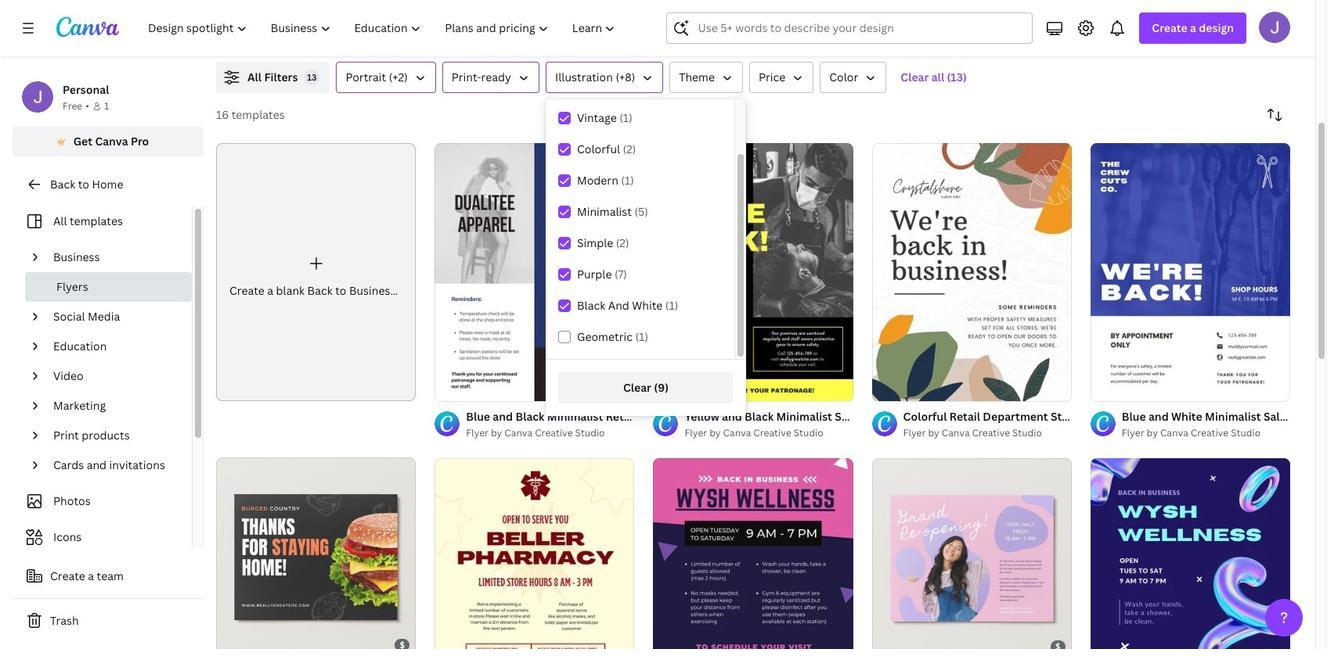 Task type: vqa. For each thing, say whether or not it's contained in the screenshot.


Task type: locate. For each thing, give the bounding box(es) containing it.
a left team
[[88, 569, 94, 584]]

0 vertical spatial templates
[[231, 107, 285, 122]]

13 filter options selected element
[[304, 70, 320, 85]]

(1) for vintage (1)
[[620, 110, 632, 125]]

studio down yellow and black minimalist salon flyers 'link'
[[794, 427, 824, 440]]

1 right • at the top left of page
[[104, 99, 109, 113]]

1 vertical spatial all
[[53, 214, 67, 229]]

colorful up the modern
[[577, 142, 620, 157]]

back right salons
[[1302, 410, 1327, 425]]

0 horizontal spatial flyers
[[56, 280, 88, 294]]

cards and invitations
[[53, 458, 165, 473]]

1 flyer by canva creative studio link from the left
[[466, 426, 635, 442]]

1 horizontal spatial to
[[335, 284, 347, 298]]

studio inside "colorful retail department store back to business flyers flyer by canva creative studio"
[[1013, 427, 1042, 440]]

1 horizontal spatial templates
[[231, 107, 285, 122]]

1 vertical spatial create
[[229, 284, 265, 298]]

invitations
[[109, 458, 165, 473]]

1 vertical spatial a
[[267, 284, 273, 298]]

get canva pro
[[73, 134, 149, 149]]

0 vertical spatial all
[[247, 70, 262, 85]]

to
[[78, 177, 89, 192], [335, 284, 347, 298], [1111, 410, 1122, 425]]

by inside blue and white minimalist salons back flyer by canva creative studio
[[1147, 427, 1158, 440]]

1
[[104, 99, 109, 113], [883, 383, 888, 395]]

yellow and black minimalist salon flyers flyer by canva creative studio
[[685, 410, 900, 440]]

colorful inside "colorful retail department store back to business flyers flyer by canva creative studio"
[[903, 410, 947, 425]]

clear for clear all (13)
[[901, 70, 929, 85]]

flyer by canva creative studio link
[[466, 426, 635, 442], [685, 426, 853, 442], [903, 426, 1072, 442], [1122, 426, 1291, 442]]

by inside yellow and black minimalist salon flyers flyer by canva creative studio
[[710, 427, 721, 440]]

minimalist for blue and white minimalist salons back
[[1205, 410, 1261, 425]]

1 horizontal spatial colorful
[[903, 410, 947, 425]]

1 vertical spatial colorful
[[903, 410, 947, 425]]

2 vertical spatial to
[[1111, 410, 1122, 425]]

0 horizontal spatial clear
[[623, 381, 651, 395]]

geometric
[[577, 330, 633, 345]]

(2) up modern (1)
[[623, 142, 636, 157]]

2 horizontal spatial flyers
[[1174, 410, 1207, 425]]

flyer
[[399, 284, 425, 298], [466, 427, 489, 440], [685, 427, 707, 440], [903, 427, 926, 440], [1122, 427, 1145, 440]]

0 vertical spatial 1
[[104, 99, 109, 113]]

minimalist inside yellow and black minimalist salon flyers flyer by canva creative studio
[[776, 410, 832, 425]]

1 horizontal spatial flyers
[[868, 410, 900, 425]]

and right cards
[[87, 458, 107, 473]]

studio down the clear (9) button
[[575, 427, 605, 440]]

(1) right the modern
[[621, 173, 634, 188]]

business inside create a blank back to business flyer element
[[349, 284, 396, 298]]

back right blank
[[307, 284, 333, 298]]

16 templates
[[216, 107, 285, 122]]

4 creative from the left
[[1191, 427, 1229, 440]]

1 horizontal spatial clear
[[901, 70, 929, 85]]

white right blue
[[1172, 410, 1203, 425]]

(1) for modern (1)
[[621, 173, 634, 188]]

2 vertical spatial business
[[1125, 410, 1172, 425]]

2 horizontal spatial minimalist
[[1205, 410, 1261, 425]]

13
[[307, 71, 317, 83]]

flyer inside yellow and black minimalist salon flyers flyer by canva creative studio
[[685, 427, 707, 440]]

all down back to home
[[53, 214, 67, 229]]

to left blue
[[1111, 410, 1122, 425]]

flyers down of
[[868, 410, 900, 425]]

(9)
[[654, 381, 669, 395]]

0 vertical spatial colorful
[[577, 142, 620, 157]]

1 left of
[[883, 383, 888, 395]]

clear all (13)
[[901, 70, 967, 85]]

modern
[[577, 173, 619, 188]]

0 horizontal spatial create
[[50, 569, 85, 584]]

create a team button
[[13, 561, 204, 593]]

1 horizontal spatial black
[[745, 410, 774, 425]]

flyers up social
[[56, 280, 88, 294]]

2 creative from the left
[[754, 427, 792, 440]]

0 horizontal spatial to
[[78, 177, 89, 192]]

education
[[53, 339, 107, 354]]

0 horizontal spatial business
[[53, 250, 100, 265]]

flyers right blue
[[1174, 410, 1207, 425]]

flyers inside "colorful retail department store back to business flyers flyer by canva creative studio"
[[1174, 410, 1207, 425]]

pink and purple gym back to business flyers image
[[653, 459, 853, 650]]

1 vertical spatial business
[[349, 284, 396, 298]]

2
[[900, 383, 905, 395]]

0 horizontal spatial a
[[88, 569, 94, 584]]

1 horizontal spatial white
[[1172, 410, 1203, 425]]

1 horizontal spatial all
[[247, 70, 262, 85]]

studio down 'blue and white minimalist salons back' link
[[1231, 427, 1261, 440]]

3 studio from the left
[[1013, 427, 1042, 440]]

and right yellow
[[722, 410, 742, 425]]

to left home
[[78, 177, 89, 192]]

flyer by canva creative studio link for yellow
[[685, 426, 853, 442]]

a left blank
[[267, 284, 273, 298]]

blue and white minimalist salons back to business flyers image
[[1091, 143, 1291, 402]]

2 flyer by canva creative studio link from the left
[[685, 426, 853, 442]]

black right yellow
[[745, 410, 774, 425]]

design
[[1199, 20, 1234, 35]]

colorful retail department store back to business flyers image
[[872, 143, 1072, 402]]

create left "design"
[[1152, 20, 1188, 35]]

(2) for simple (2)
[[616, 236, 629, 251]]

0 vertical spatial black
[[577, 298, 606, 313]]

3 by from the left
[[928, 427, 940, 440]]

2 horizontal spatial a
[[1190, 20, 1197, 35]]

(7)
[[615, 267, 627, 282]]

1 vertical spatial clear
[[623, 381, 651, 395]]

1 horizontal spatial 1
[[883, 383, 888, 395]]

a inside create a blank back to business flyer element
[[267, 284, 273, 298]]

0 vertical spatial to
[[78, 177, 89, 192]]

2 vertical spatial a
[[88, 569, 94, 584]]

by
[[491, 427, 502, 440], [710, 427, 721, 440], [928, 427, 940, 440], [1147, 427, 1158, 440]]

and inside yellow and black minimalist salon flyers flyer by canva creative studio
[[722, 410, 742, 425]]

0 vertical spatial clear
[[901, 70, 929, 85]]

vintage (1)
[[577, 110, 632, 125]]

1 vertical spatial templates
[[70, 214, 123, 229]]

clear left (9)
[[623, 381, 651, 395]]

black inside yellow and black minimalist salon flyers flyer by canva creative studio
[[745, 410, 774, 425]]

video
[[53, 369, 83, 384]]

(1) down "black and white (1)"
[[635, 330, 648, 345]]

create inside dropdown button
[[1152, 20, 1188, 35]]

studio
[[575, 427, 605, 440], [794, 427, 824, 440], [1013, 427, 1042, 440], [1231, 427, 1261, 440]]

geometric (1)
[[577, 330, 648, 345]]

0 vertical spatial (2)
[[623, 142, 636, 157]]

studio inside blue and white minimalist salons back flyer by canva creative studio
[[1231, 427, 1261, 440]]

2 horizontal spatial to
[[1111, 410, 1122, 425]]

1 horizontal spatial create
[[229, 284, 265, 298]]

blue and white minimalist salons back flyer by canva creative studio
[[1122, 410, 1327, 440]]

clear
[[901, 70, 929, 85], [623, 381, 651, 395]]

team
[[97, 569, 124, 584]]

2 vertical spatial create
[[50, 569, 85, 584]]

1 horizontal spatial business
[[349, 284, 396, 298]]

canva inside "colorful retail department store back to business flyers flyer by canva creative studio"
[[942, 427, 970, 440]]

1 vertical spatial (2)
[[616, 236, 629, 251]]

colorful (2)
[[577, 142, 636, 157]]

(1) right and
[[666, 298, 678, 313]]

white right and
[[632, 298, 663, 313]]

flyer for create a blank back to business flyer
[[399, 284, 425, 298]]

white
[[632, 298, 663, 313], [1172, 410, 1203, 425]]

(1) right vintage
[[620, 110, 632, 125]]

0 vertical spatial white
[[632, 298, 663, 313]]

colorful for colorful (2)
[[577, 142, 620, 157]]

a inside create a team button
[[88, 569, 94, 584]]

templates right 16
[[231, 107, 285, 122]]

3 creative from the left
[[972, 427, 1010, 440]]

2 horizontal spatial create
[[1152, 20, 1188, 35]]

2 by from the left
[[710, 427, 721, 440]]

pro
[[131, 134, 149, 149]]

blue
[[1122, 410, 1146, 425]]

(13)
[[947, 70, 967, 85]]

create a blank back to business flyer link
[[216, 143, 425, 402]]

0 vertical spatial create
[[1152, 20, 1188, 35]]

4 studio from the left
[[1231, 427, 1261, 440]]

print products
[[53, 428, 130, 443]]

photos
[[53, 494, 91, 509]]

a for design
[[1190, 20, 1197, 35]]

education link
[[47, 332, 182, 362]]

and inside blue and white minimalist salons back flyer by canva creative studio
[[1149, 410, 1169, 425]]

2 horizontal spatial and
[[1149, 410, 1169, 425]]

cards and invitations link
[[47, 451, 182, 481]]

templates for all templates
[[70, 214, 123, 229]]

1 vertical spatial black
[[745, 410, 774, 425]]

social media link
[[47, 302, 182, 332]]

and right blue
[[1149, 410, 1169, 425]]

jacob simon image
[[1259, 12, 1291, 43]]

black
[[577, 298, 606, 313], [745, 410, 774, 425]]

minimalist (5)
[[577, 204, 648, 219]]

0 horizontal spatial colorful
[[577, 142, 620, 157]]

salon
[[835, 410, 865, 425]]

print-ready button
[[442, 62, 540, 93]]

colorful down 2
[[903, 410, 947, 425]]

minimalist left salon
[[776, 410, 832, 425]]

(2) for colorful (2)
[[623, 142, 636, 157]]

create for create a design
[[1152, 20, 1188, 35]]

a left "design"
[[1190, 20, 1197, 35]]

0 horizontal spatial and
[[87, 458, 107, 473]]

all
[[932, 70, 945, 85]]

0 vertical spatial a
[[1190, 20, 1197, 35]]

simple (2)
[[577, 236, 629, 251]]

and
[[722, 410, 742, 425], [1149, 410, 1169, 425], [87, 458, 107, 473]]

None search field
[[667, 13, 1033, 44]]

4 flyer by canva creative studio link from the left
[[1122, 426, 1291, 442]]

a
[[1190, 20, 1197, 35], [267, 284, 273, 298], [88, 569, 94, 584]]

illustration
[[555, 70, 613, 85]]

0 horizontal spatial white
[[632, 298, 663, 313]]

2 studio from the left
[[794, 427, 824, 440]]

create for create a team
[[50, 569, 85, 584]]

0 horizontal spatial black
[[577, 298, 606, 313]]

color button
[[820, 62, 887, 93]]

templates
[[231, 107, 285, 122], [70, 214, 123, 229]]

social
[[53, 309, 85, 324]]

minimalist for yellow and black minimalist salon flyers
[[776, 410, 832, 425]]

and for blue
[[1149, 410, 1169, 425]]

minimalist left salons
[[1205, 410, 1261, 425]]

4 by from the left
[[1147, 427, 1158, 440]]

flyer inside blue and white minimalist salons back flyer by canva creative studio
[[1122, 427, 1145, 440]]

create left blank
[[229, 284, 265, 298]]

studio down the department
[[1013, 427, 1042, 440]]

white for and
[[632, 298, 663, 313]]

price
[[759, 70, 786, 85]]

blue and black minimalist retail fashion back to business flyers image
[[435, 143, 635, 402]]

back inside create a blank back to business flyer element
[[307, 284, 333, 298]]

all left filters
[[247, 70, 262, 85]]

clear for clear (9)
[[623, 381, 651, 395]]

create a design button
[[1140, 13, 1247, 44]]

yellow and black minimalist salon flyers link
[[685, 409, 900, 426]]

canva inside button
[[95, 134, 128, 149]]

1 horizontal spatial and
[[722, 410, 742, 425]]

1 vertical spatial white
[[1172, 410, 1203, 425]]

0 horizontal spatial templates
[[70, 214, 123, 229]]

3 flyer by canva creative studio link from the left
[[903, 426, 1072, 442]]

free
[[63, 99, 82, 113]]

of
[[890, 383, 898, 395]]

flyer by canva creative studio
[[466, 427, 605, 440]]

(1)
[[620, 110, 632, 125], [621, 173, 634, 188], [666, 298, 678, 313], [635, 330, 648, 345]]

create down icons
[[50, 569, 85, 584]]

2 horizontal spatial business
[[1125, 410, 1172, 425]]

vintage
[[577, 110, 617, 125]]

back
[[50, 177, 75, 192], [307, 284, 333, 298], [1082, 410, 1108, 425], [1302, 410, 1327, 425]]

create inside button
[[50, 569, 85, 584]]

1 vertical spatial 1
[[883, 383, 888, 395]]

back right the store
[[1082, 410, 1108, 425]]

to right blank
[[335, 284, 347, 298]]

0 horizontal spatial all
[[53, 214, 67, 229]]

0 vertical spatial business
[[53, 250, 100, 265]]

modern (1)
[[577, 173, 634, 188]]

(1) for geometric (1)
[[635, 330, 648, 345]]

templates down back to home
[[70, 214, 123, 229]]

yellow
[[685, 410, 719, 425]]

(2)
[[623, 142, 636, 157], [616, 236, 629, 251]]

1 vertical spatial to
[[335, 284, 347, 298]]

flyers
[[56, 280, 88, 294], [868, 410, 900, 425], [1174, 410, 1207, 425]]

back up all templates
[[50, 177, 75, 192]]

clear left all
[[901, 70, 929, 85]]

creative
[[535, 427, 573, 440], [754, 427, 792, 440], [972, 427, 1010, 440], [1191, 427, 1229, 440]]

a inside 'create a design' dropdown button
[[1190, 20, 1197, 35]]

white inside blue and white minimalist salons back flyer by canva creative studio
[[1172, 410, 1203, 425]]

(2) right simple at top left
[[616, 236, 629, 251]]

minimalist inside blue and white minimalist salons back flyer by canva creative studio
[[1205, 410, 1261, 425]]

clear all (13) button
[[893, 62, 975, 93]]

1 horizontal spatial a
[[267, 284, 273, 298]]

all
[[247, 70, 262, 85], [53, 214, 67, 229]]

flyer by canva creative studio link for blue
[[1122, 426, 1291, 442]]

minimalist down modern (1)
[[577, 204, 632, 219]]

1 horizontal spatial minimalist
[[776, 410, 832, 425]]

0 horizontal spatial 1
[[104, 99, 109, 113]]

black left and
[[577, 298, 606, 313]]



Task type: describe. For each thing, give the bounding box(es) containing it.
create a design
[[1152, 20, 1234, 35]]

icons link
[[22, 523, 182, 553]]

cards
[[53, 458, 84, 473]]

purple (7)
[[577, 267, 627, 282]]

colorful retail department store back to business flyers link
[[903, 409, 1207, 426]]

canva inside blue and white minimalist salons back flyer by canva creative studio
[[1160, 427, 1189, 440]]

colorful for colorful retail department store back to business flyers flyer by canva creative studio
[[903, 410, 947, 425]]

a for blank
[[267, 284, 273, 298]]

back inside "colorful retail department store back to business flyers flyer by canva creative studio"
[[1082, 410, 1108, 425]]

creative inside yellow and black minimalist salon flyers flyer by canva creative studio
[[754, 427, 792, 440]]

portrait
[[346, 70, 386, 85]]

creative inside "colorful retail department store back to business flyers flyer by canva creative studio"
[[972, 427, 1010, 440]]

a for team
[[88, 569, 94, 584]]

flyer inside "colorful retail department store back to business flyers flyer by canva creative studio"
[[903, 427, 926, 440]]

media
[[88, 309, 120, 324]]

icons
[[53, 530, 82, 545]]

(+8)
[[616, 70, 635, 85]]

(+2)
[[389, 70, 408, 85]]

create a team
[[50, 569, 124, 584]]

social media
[[53, 309, 120, 324]]

purple
[[577, 267, 612, 282]]

price button
[[749, 62, 814, 93]]

white for and
[[1172, 410, 1203, 425]]

clear (9)
[[623, 381, 669, 395]]

ready
[[481, 70, 511, 85]]

department
[[983, 410, 1048, 425]]

top level navigation element
[[138, 13, 629, 44]]

portrait (+2) button
[[336, 62, 436, 93]]

products
[[82, 428, 130, 443]]

store
[[1051, 410, 1080, 425]]

back to business flyers templates image
[[956, 0, 1291, 43]]

back inside back to home link
[[50, 177, 75, 192]]

color
[[830, 70, 859, 85]]

business link
[[47, 243, 182, 273]]

maroon and yellow vintage pharmacy back to business flyers image
[[435, 459, 635, 650]]

templates for 16 templates
[[231, 107, 285, 122]]

16
[[216, 107, 229, 122]]

by inside "colorful retail department store back to business flyers flyer by canva creative studio"
[[928, 427, 940, 440]]

yellow and black minimalist salon flyers image
[[653, 143, 853, 402]]

black and white generic delivery back to business landscape flyer image
[[216, 458, 416, 650]]

theme
[[679, 70, 715, 85]]

0 horizontal spatial minimalist
[[577, 204, 632, 219]]

all templates link
[[22, 207, 182, 236]]

trash
[[50, 614, 79, 629]]

business inside "colorful retail department store back to business flyers flyer by canva creative studio"
[[1125, 410, 1172, 425]]

all templates
[[53, 214, 123, 229]]

flyer for blue and white minimalist salons back flyer by canva creative studio
[[1122, 427, 1145, 440]]

to inside "colorful retail department store back to business flyers flyer by canva creative studio"
[[1111, 410, 1122, 425]]

print
[[53, 428, 79, 443]]

(5)
[[635, 204, 648, 219]]

flyer for yellow and black minimalist salon flyers flyer by canva creative studio
[[685, 427, 707, 440]]

Sort by button
[[1259, 99, 1291, 131]]

theme button
[[670, 62, 743, 93]]

1 of 2
[[883, 383, 905, 395]]

clear (9) button
[[558, 373, 734, 404]]

1 by from the left
[[491, 427, 502, 440]]

all for all templates
[[53, 214, 67, 229]]

get canva pro button
[[13, 127, 204, 157]]

Search search field
[[698, 13, 1023, 43]]

and for cards
[[87, 458, 107, 473]]

blank
[[276, 284, 305, 298]]

marketing link
[[47, 392, 182, 421]]

and
[[608, 298, 629, 313]]

create for create a blank back to business flyer
[[229, 284, 265, 298]]

trash link
[[13, 606, 204, 637]]

create a blank back to business flyer element
[[216, 143, 425, 402]]

print products link
[[47, 421, 182, 451]]

illustration (+8) button
[[546, 62, 663, 93]]

all filters
[[247, 70, 298, 85]]

simple
[[577, 236, 613, 251]]

•
[[86, 99, 89, 113]]

studio inside yellow and black minimalist salon flyers flyer by canva creative studio
[[794, 427, 824, 440]]

retail
[[950, 410, 980, 425]]

colorful retail department store back to business flyers flyer by canva creative studio
[[903, 410, 1207, 440]]

all for all filters
[[247, 70, 262, 85]]

1 studio from the left
[[575, 427, 605, 440]]

photos link
[[22, 487, 182, 517]]

back to home
[[50, 177, 123, 192]]

back inside blue and white minimalist salons back flyer by canva creative studio
[[1302, 410, 1327, 425]]

marketing
[[53, 399, 106, 413]]

flyers inside yellow and black minimalist salon flyers flyer by canva creative studio
[[868, 410, 900, 425]]

portrait (+2)
[[346, 70, 408, 85]]

1 for 1 of 2
[[883, 383, 888, 395]]

get
[[73, 134, 92, 149]]

1 for 1
[[104, 99, 109, 113]]

black and white (1)
[[577, 298, 678, 313]]

1 of 2 link
[[872, 143, 1072, 402]]

pink and purple retail fashion back to business landscape flyer image
[[872, 459, 1072, 650]]

creative inside blue and white minimalist salons back flyer by canva creative studio
[[1191, 427, 1229, 440]]

1 creative from the left
[[535, 427, 573, 440]]

and for yellow
[[722, 410, 742, 425]]

free •
[[63, 99, 89, 113]]

purple and blue geometric gym back to business flyers image
[[1091, 459, 1291, 650]]

illustration (+8)
[[555, 70, 635, 85]]

blue and white minimalist salons back link
[[1122, 409, 1327, 426]]

flyer by canva creative studio link for colorful
[[903, 426, 1072, 442]]

canva inside yellow and black minimalist salon flyers flyer by canva creative studio
[[723, 427, 751, 440]]

salons
[[1264, 410, 1299, 425]]

print-
[[452, 70, 481, 85]]

print-ready
[[452, 70, 511, 85]]

personal
[[63, 82, 109, 97]]

business inside business link
[[53, 250, 100, 265]]

filters
[[264, 70, 298, 85]]



